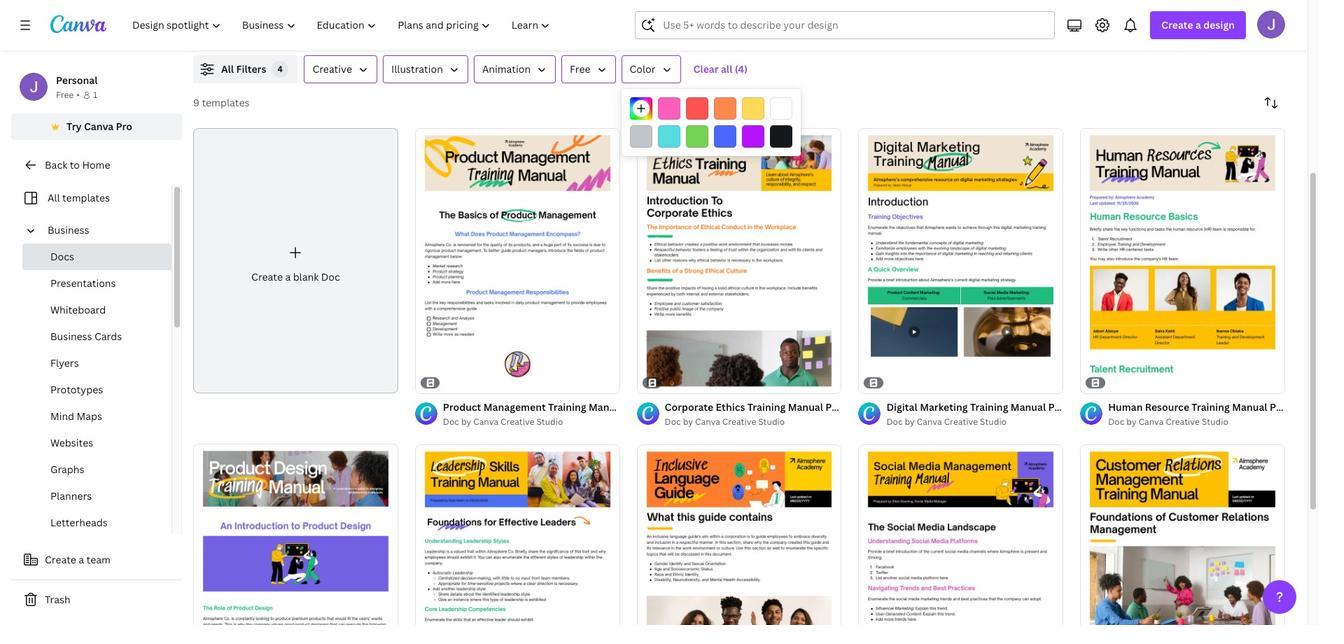Task type: describe. For each thing, give the bounding box(es) containing it.
home
[[82, 158, 110, 172]]

customer relations management training manual professional doc in yellow black white playful professional style image
[[1080, 444, 1285, 625]]

#74d353 image
[[686, 125, 708, 148]]

studio for inclusive language guide professional doc in orange yellow purple playful professional style image
[[758, 416, 785, 428]]

doc by canva creative studio for customer relations management training manual professional doc in yellow black white playful professional style image at the right of the page
[[1108, 416, 1229, 428]]

add a new color image
[[630, 97, 652, 120]]

create for create a design
[[1162, 18, 1193, 32]]

personal
[[56, 74, 98, 87]]

#55dbe0 image
[[658, 125, 680, 148]]

business cards
[[50, 330, 122, 343]]

create a design
[[1162, 18, 1235, 32]]

doc by canva creative studio for inclusive language guide professional doc in orange yellow purple playful professional style image
[[665, 416, 785, 428]]

Sort by button
[[1257, 89, 1285, 117]]

#55dbe0 image
[[658, 125, 680, 148]]

try canva pro button
[[11, 113, 182, 140]]

presentations
[[50, 277, 116, 290]]

animation
[[482, 62, 531, 76]]

#15181b image
[[770, 125, 792, 148]]

illustration
[[391, 62, 443, 76]]

letterheads
[[50, 516, 108, 529]]

create a design button
[[1150, 11, 1246, 39]]

mind maps
[[50, 410, 102, 423]]

prototypes link
[[22, 377, 172, 403]]

business for business cards
[[50, 330, 92, 343]]

corporate ethics training manual professional doc in yellow orange green playful professional style image
[[637, 128, 842, 393]]

all for all filters
[[221, 62, 234, 76]]

flyers
[[50, 356, 79, 370]]

#15181b image
[[770, 125, 792, 148]]

try
[[67, 120, 82, 133]]

creative for digital marketing training manual professional doc in green purple yellow playful professional style image
[[944, 416, 978, 428]]

#fed958 image
[[742, 97, 764, 120]]

planners link
[[22, 483, 172, 510]]

•
[[76, 89, 80, 101]]

Search search field
[[663, 12, 1046, 39]]

all templates link
[[20, 185, 163, 211]]

by for leadership skills training manual professional doc in yellow green purple playful professional style image
[[461, 416, 471, 428]]

all templates
[[48, 191, 110, 204]]

back to home link
[[11, 151, 182, 179]]

add a new color image
[[630, 97, 652, 120]]

#74d353 image
[[686, 125, 708, 148]]

all filters
[[221, 62, 266, 76]]

a for design
[[1196, 18, 1201, 32]]

product management training manual professional doc in yellow green pink playful professional style image
[[415, 128, 620, 393]]

websites
[[50, 436, 93, 449]]

create a blank doc element
[[193, 128, 398, 393]]

business link
[[42, 217, 163, 244]]

presentations link
[[22, 270, 172, 297]]

1
[[93, 89, 97, 101]]

#4a66fb image
[[714, 125, 736, 148]]

canva inside button
[[84, 120, 114, 133]]

clear
[[694, 62, 719, 76]]

#c1c6cb image
[[630, 125, 652, 148]]

create a team
[[45, 553, 111, 566]]

creative for product management training manual professional doc in yellow green pink playful professional style image on the left
[[501, 416, 535, 428]]

cards
[[94, 330, 122, 343]]

inclusive language guide professional doc in orange yellow purple playful professional style image
[[637, 444, 842, 625]]

websites link
[[22, 430, 172, 456]]

creative button
[[304, 55, 377, 83]]

pro
[[116, 120, 132, 133]]

clear all (4)
[[694, 62, 748, 76]]

social media management training manual professional doc in yellow purple blue playful professional style image
[[859, 444, 1064, 625]]

letterheads link
[[22, 510, 172, 536]]

doc by canva creative studio link for social media management training manual professional doc in yellow purple blue playful professional style image
[[887, 415, 1064, 429]]

create a team button
[[11, 546, 182, 574]]

free for free
[[570, 62, 591, 76]]

doc for product management training manual professional doc in yellow green pink playful professional style image on the left
[[443, 416, 459, 428]]

blank
[[293, 271, 319, 284]]

free button
[[562, 55, 616, 83]]

filters
[[236, 62, 266, 76]]

free •
[[56, 89, 80, 101]]

animation button
[[474, 55, 556, 83]]

doc by canva creative studio link for customer relations management training manual professional doc in yellow black white playful professional style image at the right of the page
[[1108, 415, 1285, 429]]



Task type: vqa. For each thing, say whether or not it's contained in the screenshot.
list containing All projects
no



Task type: locate. For each thing, give the bounding box(es) containing it.
create
[[1162, 18, 1193, 32], [251, 271, 283, 284], [45, 553, 76, 566]]

free left •
[[56, 89, 74, 101]]

0 vertical spatial a
[[1196, 18, 1201, 32]]

0 vertical spatial business
[[48, 223, 89, 237]]

templates right 9
[[202, 96, 250, 109]]

templates for all templates
[[62, 191, 110, 204]]

leadership skills training manual professional doc in yellow green purple playful professional style image
[[415, 444, 620, 625]]

create inside dropdown button
[[1162, 18, 1193, 32]]

back
[[45, 158, 67, 172]]

free inside button
[[570, 62, 591, 76]]

#fed958 image
[[742, 97, 764, 120]]

2 by from the left
[[683, 416, 693, 428]]

#ffffff image
[[770, 97, 792, 120], [770, 97, 792, 120]]

all
[[721, 62, 733, 76]]

doc for corporate ethics training manual professional doc in yellow orange green playful professional style image
[[665, 416, 681, 428]]

0 vertical spatial create
[[1162, 18, 1193, 32]]

1 doc by canva creative studio link from the left
[[443, 415, 620, 429]]

1 horizontal spatial a
[[285, 271, 291, 284]]

1 vertical spatial all
[[48, 191, 60, 204]]

1 by from the left
[[461, 416, 471, 428]]

templates
[[202, 96, 250, 109], [62, 191, 110, 204]]

create a blank doc
[[251, 271, 340, 284]]

a inside button
[[79, 553, 84, 566]]

by
[[461, 416, 471, 428], [683, 416, 693, 428], [905, 416, 915, 428], [1127, 416, 1137, 428]]

doc by canva creative studio for leadership skills training manual professional doc in yellow green purple playful professional style image
[[443, 416, 563, 428]]

canva
[[84, 120, 114, 133], [473, 416, 499, 428], [695, 416, 720, 428], [917, 416, 942, 428], [1139, 416, 1164, 428]]

business up "docs"
[[48, 223, 89, 237]]

prototypes
[[50, 383, 103, 396]]

doc by canva creative studio link for leadership skills training manual professional doc in yellow green purple playful professional style image
[[443, 415, 620, 429]]

studio
[[537, 416, 563, 428], [758, 416, 785, 428], [980, 416, 1007, 428], [1202, 416, 1229, 428]]

illustration button
[[383, 55, 468, 83]]

#c1c6cb image
[[630, 125, 652, 148]]

all
[[221, 62, 234, 76], [48, 191, 60, 204]]

a for blank
[[285, 271, 291, 284]]

0 vertical spatial free
[[570, 62, 591, 76]]

4 by from the left
[[1127, 416, 1137, 428]]

1 vertical spatial create
[[251, 271, 283, 284]]

1 horizontal spatial templates
[[202, 96, 250, 109]]

color button
[[621, 55, 681, 83]]

templates down back to home
[[62, 191, 110, 204]]

0 horizontal spatial a
[[79, 553, 84, 566]]

doc by canva creative studio link
[[443, 415, 620, 429], [665, 415, 842, 429], [887, 415, 1064, 429], [1108, 415, 1285, 429]]

(4)
[[735, 62, 748, 76]]

2 doc by canva creative studio from the left
[[665, 416, 785, 428]]

mind maps link
[[22, 403, 172, 430]]

1 vertical spatial templates
[[62, 191, 110, 204]]

#fd5152 image
[[686, 97, 708, 120], [686, 97, 708, 120]]

doc for human resource training manual professional doc in beige yellow pink playful professional style image
[[1108, 416, 1125, 428]]

4 doc by canva creative studio link from the left
[[1108, 415, 1285, 429]]

0 horizontal spatial create
[[45, 553, 76, 566]]

back to home
[[45, 158, 110, 172]]

creative for corporate ethics training manual professional doc in yellow orange green playful professional style image
[[722, 416, 756, 428]]

0 vertical spatial all
[[221, 62, 234, 76]]

1 horizontal spatial all
[[221, 62, 234, 76]]

a left blank
[[285, 271, 291, 284]]

9 templates
[[193, 96, 250, 109]]

3 by from the left
[[905, 416, 915, 428]]

#b612fb image
[[742, 125, 764, 148], [742, 125, 764, 148]]

top level navigation element
[[123, 11, 562, 39]]

3 studio from the left
[[980, 416, 1007, 428]]

create left blank
[[251, 271, 283, 284]]

1 horizontal spatial create
[[251, 271, 283, 284]]

a left team in the bottom left of the page
[[79, 553, 84, 566]]

doc
[[321, 271, 340, 284], [443, 416, 459, 428], [665, 416, 681, 428], [887, 416, 903, 428], [1108, 416, 1125, 428]]

docs
[[50, 250, 74, 263]]

create a blank doc link
[[193, 128, 398, 393]]

studio for social media management training manual professional doc in yellow purple blue playful professional style image
[[980, 416, 1007, 428]]

free for free •
[[56, 89, 74, 101]]

trash
[[45, 593, 70, 606]]

whiteboard
[[50, 303, 106, 316]]

a for team
[[79, 553, 84, 566]]

canva for corporate ethics training manual professional doc in yellow orange green playful professional style image
[[695, 416, 720, 428]]

4 studio from the left
[[1202, 416, 1229, 428]]

2 doc by canva creative studio link from the left
[[665, 415, 842, 429]]

1 vertical spatial business
[[50, 330, 92, 343]]

canva for human resource training manual professional doc in beige yellow pink playful professional style image
[[1139, 416, 1164, 428]]

studio for leadership skills training manual professional doc in yellow green purple playful professional style image
[[537, 416, 563, 428]]

create left design
[[1162, 18, 1193, 32]]

0 horizontal spatial all
[[48, 191, 60, 204]]

creative inside button
[[313, 62, 352, 76]]

1 vertical spatial free
[[56, 89, 74, 101]]

doc for digital marketing training manual professional doc in green purple yellow playful professional style image
[[887, 416, 903, 428]]

2 studio from the left
[[758, 416, 785, 428]]

business cards link
[[22, 323, 172, 350]]

create inside button
[[45, 553, 76, 566]]

2 vertical spatial create
[[45, 553, 76, 566]]

product design training manual professional doc in purple green orange playful professional style image
[[193, 444, 398, 625]]

team
[[86, 553, 111, 566]]

doc by canva creative studio for social media management training manual professional doc in yellow purple blue playful professional style image
[[887, 416, 1007, 428]]

3 doc by canva creative studio from the left
[[887, 416, 1007, 428]]

all left 'filters'
[[221, 62, 234, 76]]

#fd5ebb image
[[658, 97, 680, 120], [658, 97, 680, 120]]

a left design
[[1196, 18, 1201, 32]]

design
[[1204, 18, 1235, 32]]

jacob simon image
[[1257, 11, 1285, 39]]

doc by canva creative studio link for inclusive language guide professional doc in orange yellow purple playful professional style image
[[665, 415, 842, 429]]

graphs link
[[22, 456, 172, 483]]

2 vertical spatial a
[[79, 553, 84, 566]]

to
[[70, 158, 80, 172]]

digital marketing training manual professional doc in green purple yellow playful professional style image
[[859, 128, 1064, 393]]

0 horizontal spatial templates
[[62, 191, 110, 204]]

doc by canva creative studio
[[443, 416, 563, 428], [665, 416, 785, 428], [887, 416, 1007, 428], [1108, 416, 1229, 428]]

trash link
[[11, 586, 182, 614]]

create for create a blank doc
[[251, 271, 283, 284]]

1 studio from the left
[[537, 416, 563, 428]]

flyers link
[[22, 350, 172, 377]]

#4a66fb image
[[714, 125, 736, 148]]

0 vertical spatial templates
[[202, 96, 250, 109]]

by for customer relations management training manual professional doc in yellow black white playful professional style image at the right of the page
[[1127, 416, 1137, 428]]

free
[[570, 62, 591, 76], [56, 89, 74, 101]]

1 doc by canva creative studio from the left
[[443, 416, 563, 428]]

create for create a team
[[45, 553, 76, 566]]

clear all (4) button
[[687, 55, 755, 83]]

maps
[[77, 410, 102, 423]]

business for business
[[48, 223, 89, 237]]

by for inclusive language guide professional doc in orange yellow purple playful professional style image
[[683, 416, 693, 428]]

try canva pro
[[67, 120, 132, 133]]

a
[[1196, 18, 1201, 32], [285, 271, 291, 284], [79, 553, 84, 566]]

4 filter options selected element
[[272, 61, 289, 78]]

by for social media management training manual professional doc in yellow purple blue playful professional style image
[[905, 416, 915, 428]]

templates for 9 templates
[[202, 96, 250, 109]]

graphs
[[50, 463, 84, 476]]

None search field
[[635, 11, 1055, 39]]

whiteboard link
[[22, 297, 172, 323]]

creative
[[313, 62, 352, 76], [501, 416, 535, 428], [722, 416, 756, 428], [944, 416, 978, 428], [1166, 416, 1200, 428]]

3 doc by canva creative studio link from the left
[[887, 415, 1064, 429]]

all for all templates
[[48, 191, 60, 204]]

canva for product management training manual professional doc in yellow green pink playful professional style image on the left
[[473, 416, 499, 428]]

planners
[[50, 489, 92, 503]]

1 horizontal spatial free
[[570, 62, 591, 76]]

create left team in the bottom left of the page
[[45, 553, 76, 566]]

#fe884c image
[[714, 97, 736, 120], [714, 97, 736, 120]]

9
[[193, 96, 200, 109]]

2 horizontal spatial create
[[1162, 18, 1193, 32]]

business
[[48, 223, 89, 237], [50, 330, 92, 343]]

all down back
[[48, 191, 60, 204]]

4 doc by canva creative studio from the left
[[1108, 416, 1229, 428]]

a inside dropdown button
[[1196, 18, 1201, 32]]

4
[[278, 63, 283, 75]]

0 horizontal spatial free
[[56, 89, 74, 101]]

free left the "color"
[[570, 62, 591, 76]]

creative for human resource training manual professional doc in beige yellow pink playful professional style image
[[1166, 416, 1200, 428]]

canva for digital marketing training manual professional doc in green purple yellow playful professional style image
[[917, 416, 942, 428]]

studio for customer relations management training manual professional doc in yellow black white playful professional style image at the right of the page
[[1202, 416, 1229, 428]]

color
[[630, 62, 656, 76]]

business up flyers
[[50, 330, 92, 343]]

human resource training manual professional doc in beige yellow pink playful professional style image
[[1080, 128, 1285, 393]]

mind
[[50, 410, 74, 423]]

2 horizontal spatial a
[[1196, 18, 1201, 32]]

1 vertical spatial a
[[285, 271, 291, 284]]



